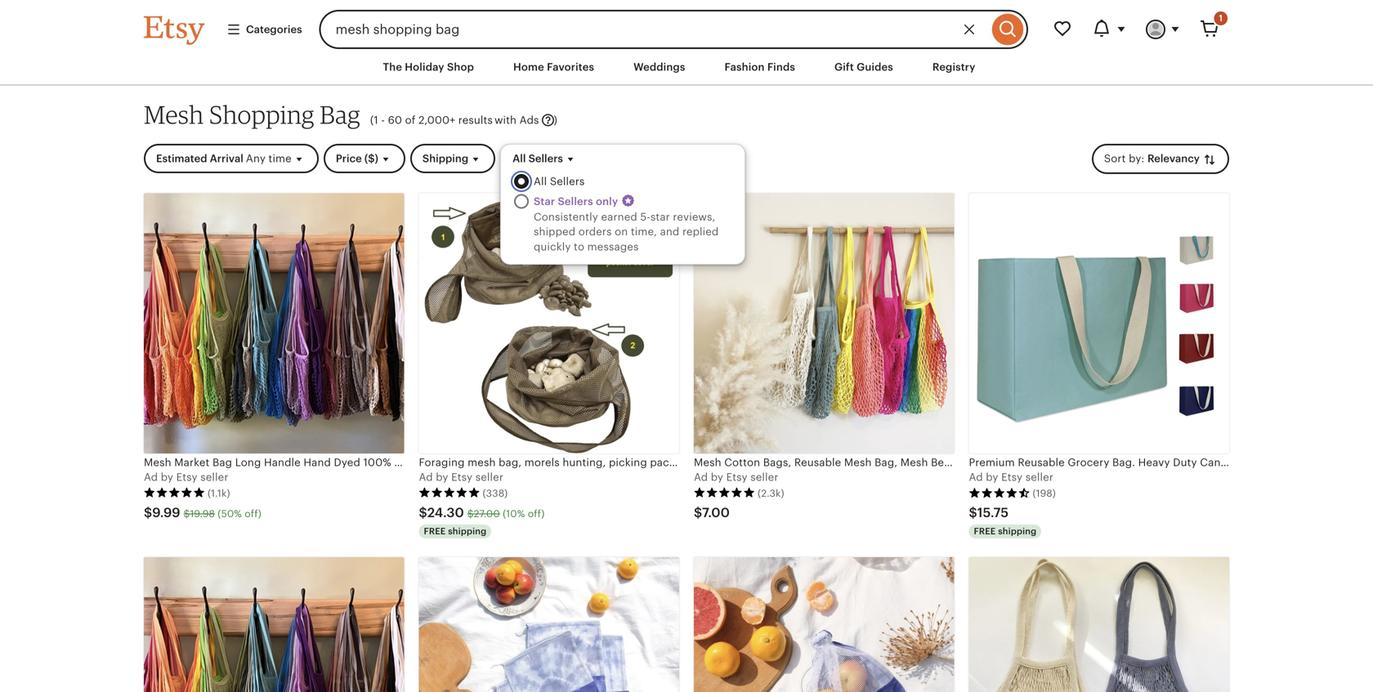 Task type: vqa. For each thing, say whether or not it's contained in the screenshot.
Registry
yes



Task type: locate. For each thing, give the bounding box(es) containing it.
1 horizontal spatial 5 out of 5 stars image
[[419, 487, 480, 499]]

by:
[[1129, 153, 1145, 165]]

5 out of 5 stars image
[[144, 487, 205, 499], [419, 487, 480, 499], [694, 487, 756, 499]]

1 bag, from the left
[[875, 457, 898, 469]]

y up the '9.99'
[[168, 472, 173, 484]]

sort by: relevancy image
[[1203, 152, 1218, 167]]

9.99
[[152, 506, 180, 520]]

2 mesh market bag long handle hand dyed 100% cotton net string shopping reusable farmers produce eco friendly zero waste gift image from the top
[[144, 558, 404, 693]]

4 etsy from the left
[[1002, 472, 1023, 484]]

off) inside $ 9.99 $ 19.98 (50% off)
[[245, 509, 262, 520]]

bag, left beach
[[875, 457, 898, 469]]

0 horizontal spatial a d b y etsy seller
[[144, 472, 229, 484]]

price ($) button
[[324, 144, 406, 174]]

a d b y etsy seller up the 4.5 out of 5 stars image
[[969, 472, 1054, 484]]

a up $ 9.99 $ 19.98 (50% off) at bottom left
[[144, 472, 151, 484]]

1 link
[[1191, 10, 1230, 49]]

off) right (50% at the bottom
[[245, 509, 262, 520]]

the holiday shop
[[383, 61, 474, 73]]

1 horizontal spatial 1
[[1220, 13, 1223, 23]]

seller up "(2.3k)"
[[751, 472, 779, 484]]

shipping
[[448, 527, 487, 537], [999, 527, 1037, 537]]

none search field inside categories banner
[[319, 10, 1029, 49]]

all sellers up star
[[534, 176, 585, 188]]

1 horizontal spatial bag
[[1061, 457, 1081, 469]]

seller for (338)
[[476, 472, 504, 484]]

all up star
[[534, 176, 547, 188]]

replied
[[683, 226, 719, 238]]

free
[[424, 527, 446, 537], [974, 527, 996, 537]]

3 etsy from the left
[[727, 472, 748, 484]]

$ 15.75 free shipping
[[969, 506, 1037, 537]]

sellers
[[529, 153, 563, 165], [550, 176, 585, 188], [558, 196, 593, 208]]

b up the 4.5 out of 5 stars image
[[986, 472, 993, 484]]

seller down market
[[1026, 472, 1054, 484]]

a
[[144, 472, 151, 484], [419, 472, 426, 484], [694, 472, 702, 484], [969, 472, 977, 484]]

3 a from the left
[[694, 472, 702, 484]]

1 horizontal spatial all
[[534, 176, 547, 188]]

a up the 4.5 out of 5 stars image
[[969, 472, 977, 484]]

a d b y etsy seller
[[144, 472, 229, 484], [419, 472, 504, 484], [969, 472, 1054, 484]]

reusable
[[795, 457, 842, 469]]

menu bar containing the holiday shop
[[114, 49, 1259, 86]]

1 horizontal spatial free
[[974, 527, 996, 537]]

shopping
[[209, 100, 315, 130]]

$ for 7.00
[[694, 506, 702, 520]]

d up the 4.5 out of 5 stars image
[[977, 472, 983, 484]]

a up $ 7.00
[[694, 472, 702, 484]]

1 inside categories banner
[[1220, 13, 1223, 23]]

all sellers for all sellers dropdown button
[[513, 153, 563, 165]]

5 out of 5 stars image for 24.30
[[419, 487, 480, 499]]

2 off) from the left
[[528, 509, 545, 520]]

off) for 9.99
[[245, 509, 262, 520]]

1 vertical spatial sellers
[[550, 176, 585, 188]]

a d b y etsy seller up (338)
[[419, 472, 504, 484]]

shipped
[[534, 226, 576, 238]]

free down 24.30
[[424, 527, 446, 537]]

b up the '9.99'
[[161, 472, 168, 484]]

fashion finds link
[[713, 52, 808, 82]]

1 vertical spatial all sellers
[[534, 176, 585, 188]]

a for (338)
[[419, 472, 426, 484]]

0 horizontal spatial 5 out of 5 stars image
[[144, 487, 205, 499]]

$ 7.00
[[694, 506, 730, 520]]

menu bar
[[114, 49, 1259, 86]]

$
[[144, 506, 152, 520], [419, 506, 428, 520], [694, 506, 702, 520], [969, 506, 978, 520], [184, 509, 190, 520], [468, 509, 474, 520]]

1 horizontal spatial shipping
[[999, 527, 1037, 537]]

sellers for "all sellers" link
[[550, 176, 585, 188]]

star
[[651, 211, 671, 223]]

a d b y etsy seller up (1.1k)
[[144, 472, 229, 484]]

etsy for (338)
[[451, 472, 473, 484]]

etsy inside mesh cotton bags, reusable mesh bag, mesh beach bag, mesh market bag a d b y etsy seller
[[727, 472, 748, 484]]

bag left (
[[320, 100, 361, 130]]

shop
[[447, 61, 474, 73]]

0 horizontal spatial bag,
[[875, 457, 898, 469]]

2 vertical spatial sellers
[[558, 196, 593, 208]]

1 vertical spatial all
[[534, 176, 547, 188]]

5 out of 5 stars image up the 7.00
[[694, 487, 756, 499]]

shipping inside $ 15.75 free shipping
[[999, 527, 1037, 537]]

mesh
[[144, 100, 204, 130], [694, 457, 722, 469], [845, 457, 872, 469], [901, 457, 929, 469], [992, 457, 1020, 469]]

relevancy
[[1148, 153, 1200, 165]]

2 etsy from the left
[[451, 472, 473, 484]]

0 vertical spatial mesh market bag long handle hand dyed 100% cotton net string shopping reusable farmers produce eco friendly zero waste gift image
[[144, 193, 404, 454]]

3 d from the left
[[701, 472, 708, 484]]

orders
[[579, 226, 612, 238]]

1 vertical spatial mesh market bag long handle hand dyed 100% cotton net string shopping reusable farmers produce eco friendly zero waste gift image
[[144, 558, 404, 693]]

0 vertical spatial 1
[[1220, 13, 1223, 23]]

d for (1.1k)
[[151, 472, 158, 484]]

sellers inside all sellers dropdown button
[[529, 153, 563, 165]]

mesh shopping bag
[[144, 100, 361, 130]]

3 seller from the left
[[751, 472, 779, 484]]

b for (1.1k)
[[161, 472, 168, 484]]

None search field
[[319, 10, 1029, 49]]

2 free from the left
[[974, 527, 996, 537]]

15.75
[[978, 506, 1009, 520]]

1 off) from the left
[[245, 509, 262, 520]]

set of 5 reusable produce bags , eco friendly shopping bags, upcycled tie dye mesh bags, vegetables and fruits bags, drawstring bag image
[[419, 558, 680, 693]]

y for (198)
[[993, 472, 999, 484]]

mesh up the 4.5 out of 5 stars image
[[992, 457, 1020, 469]]

1 d from the left
[[151, 472, 158, 484]]

3 a d b y etsy seller from the left
[[969, 472, 1054, 484]]

a inside mesh cotton bags, reusable mesh bag, mesh beach bag, mesh market bag a d b y etsy seller
[[694, 472, 702, 484]]

(338)
[[483, 488, 508, 499]]

1 horizontal spatial bag,
[[966, 457, 989, 469]]

sellers inside star sellers only link
[[558, 196, 593, 208]]

2 shipping from the left
[[999, 527, 1037, 537]]

5-
[[641, 211, 651, 223]]

all down with ads
[[513, 153, 526, 165]]

bag, right beach
[[966, 457, 989, 469]]

0 vertical spatial bag
[[320, 100, 361, 130]]

4 d from the left
[[977, 472, 983, 484]]

4 b from the left
[[986, 472, 993, 484]]

0 vertical spatial sellers
[[529, 153, 563, 165]]

3 5 out of 5 stars image from the left
[[694, 487, 756, 499]]

seller
[[201, 472, 229, 484], [476, 472, 504, 484], [751, 472, 779, 484], [1026, 472, 1054, 484]]

shipping down 15.75
[[999, 527, 1037, 537]]

1 vertical spatial bag
[[1061, 457, 1081, 469]]

1 vertical spatial 1
[[374, 114, 378, 126]]

d for (198)
[[977, 472, 983, 484]]

beach
[[931, 457, 963, 469]]

2 d from the left
[[426, 472, 433, 484]]

1 shipping from the left
[[448, 527, 487, 537]]

0 horizontal spatial bag
[[320, 100, 361, 130]]

off) for 24.30
[[528, 509, 545, 520]]

1 horizontal spatial off)
[[528, 509, 545, 520]]

d
[[151, 472, 158, 484], [426, 472, 433, 484], [701, 472, 708, 484], [977, 472, 983, 484]]

0 horizontal spatial off)
[[245, 509, 262, 520]]

0 vertical spatial all sellers
[[513, 153, 563, 165]]

(2.3k)
[[758, 488, 785, 499]]

bags,
[[764, 457, 792, 469]]

b
[[161, 472, 168, 484], [436, 472, 443, 484], [711, 472, 718, 484], [986, 472, 993, 484]]

0 horizontal spatial 1
[[374, 114, 378, 126]]

1 a d b y etsy seller from the left
[[144, 472, 229, 484]]

$ inside $ 15.75 free shipping
[[969, 506, 978, 520]]

y up 24.30
[[443, 472, 449, 484]]

bag
[[320, 100, 361, 130], [1061, 457, 1081, 469]]

arrival
[[210, 153, 244, 165]]

4 y from the left
[[993, 472, 999, 484]]

seller up (1.1k)
[[201, 472, 229, 484]]

4 seller from the left
[[1026, 472, 1054, 484]]

all sellers up "all sellers" link
[[513, 153, 563, 165]]

0 horizontal spatial all
[[513, 153, 526, 165]]

seller up (338)
[[476, 472, 504, 484]]

off) inside $ 24.30 $ 27.00 (10% off) free shipping
[[528, 509, 545, 520]]

seller for (198)
[[1026, 472, 1054, 484]]

0 horizontal spatial shipping
[[448, 527, 487, 537]]

d up the '9.99'
[[151, 472, 158, 484]]

mesh market bag long handle hand dyed 100% cotton net string shopping reusable farmers produce eco friendly zero waste gift image
[[144, 193, 404, 454], [144, 558, 404, 693]]

with
[[495, 114, 517, 126]]

b up the 7.00
[[711, 472, 718, 484]]

)
[[554, 114, 558, 126]]

1 a from the left
[[144, 472, 151, 484]]

shipping down 27.00
[[448, 527, 487, 537]]

etsy
[[176, 472, 198, 484], [451, 472, 473, 484], [727, 472, 748, 484], [1002, 472, 1023, 484]]

sellers inside "all sellers" link
[[550, 176, 585, 188]]

y inside mesh cotton bags, reusable mesh bag, mesh beach bag, mesh market bag a d b y etsy seller
[[718, 472, 724, 484]]

holiday
[[405, 61, 445, 73]]

0 vertical spatial all
[[513, 153, 526, 165]]

$ inside $ 9.99 $ 19.98 (50% off)
[[184, 509, 190, 520]]

1 y from the left
[[168, 472, 173, 484]]

y for (338)
[[443, 472, 449, 484]]

a for (1.1k)
[[144, 472, 151, 484]]

a up $ 24.30 $ 27.00 (10% off) free shipping
[[419, 472, 426, 484]]

off) right (10% on the bottom left of page
[[528, 509, 545, 520]]

bag right market
[[1061, 457, 1081, 469]]

option group
[[514, 175, 738, 255]]

registry
[[933, 61, 976, 73]]

categories button
[[214, 15, 315, 44]]

off)
[[245, 509, 262, 520], [528, 509, 545, 520]]

to
[[574, 241, 585, 253]]

3 b from the left
[[711, 472, 718, 484]]

5 out of 5 stars image for 9.99
[[144, 487, 205, 499]]

estimated
[[156, 153, 207, 165]]

2 a from the left
[[419, 472, 426, 484]]

and
[[660, 226, 680, 238]]

messages
[[588, 241, 639, 253]]

all for "all sellers" link
[[534, 176, 547, 188]]

results
[[458, 114, 493, 126]]

2 horizontal spatial 5 out of 5 stars image
[[694, 487, 756, 499]]

1 free from the left
[[424, 527, 446, 537]]

sellers up consistently
[[558, 196, 593, 208]]

2,000+
[[419, 114, 456, 126]]

2 horizontal spatial a d b y etsy seller
[[969, 472, 1054, 484]]

market
[[1023, 457, 1058, 469]]

1 horizontal spatial a d b y etsy seller
[[419, 472, 504, 484]]

sellers up "star sellers only"
[[550, 176, 585, 188]]

Search for anything text field
[[319, 10, 989, 49]]

etsy up 24.30
[[451, 472, 473, 484]]

bag,
[[875, 457, 898, 469], [966, 457, 989, 469]]

bag inside mesh cotton bags, reusable mesh bag, mesh beach bag, mesh market bag a d b y etsy seller
[[1061, 457, 1081, 469]]

2 seller from the left
[[476, 472, 504, 484]]

2 b from the left
[[436, 472, 443, 484]]

all sellers for "all sellers" link
[[534, 176, 585, 188]]

sellers up "all sellers" link
[[529, 153, 563, 165]]

premium reusable grocery bag. heavy duty canvas shopping tote. water resistant interior liner. foldable design. customization available! image
[[969, 193, 1230, 454]]

5 out of 5 stars image up 24.30
[[419, 487, 480, 499]]

etsy up the 4.5 out of 5 stars image
[[1002, 472, 1023, 484]]

d inside mesh cotton bags, reusable mesh bag, mesh beach bag, mesh market bag a d b y etsy seller
[[701, 472, 708, 484]]

fashion
[[725, 61, 765, 73]]

etsy down cotton
[[727, 472, 748, 484]]

1 etsy from the left
[[176, 472, 198, 484]]

d up $ 7.00
[[701, 472, 708, 484]]

2 a d b y etsy seller from the left
[[419, 472, 504, 484]]

4 a from the left
[[969, 472, 977, 484]]

sellers for star sellers only link
[[558, 196, 593, 208]]

1 b from the left
[[161, 472, 168, 484]]

1 mesh market bag long handle hand dyed 100% cotton net string shopping reusable farmers produce eco friendly zero waste gift image from the top
[[144, 193, 404, 454]]

1 seller from the left
[[201, 472, 229, 484]]

b up 24.30
[[436, 472, 443, 484]]

0 horizontal spatial free
[[424, 527, 446, 537]]

2 5 out of 5 stars image from the left
[[419, 487, 480, 499]]

etsy up $ 9.99 $ 19.98 (50% off) at bottom left
[[176, 472, 198, 484]]

1 5 out of 5 stars image from the left
[[144, 487, 205, 499]]

categories banner
[[114, 0, 1259, 49]]

all sellers inside dropdown button
[[513, 153, 563, 165]]

d up 24.30
[[426, 472, 433, 484]]

3 y from the left
[[718, 472, 724, 484]]

all sellers
[[513, 153, 563, 165], [534, 176, 585, 188]]

fashion finds
[[725, 61, 796, 73]]

y up the 7.00
[[718, 472, 724, 484]]

$ for 24.30
[[419, 506, 428, 520]]

y
[[168, 472, 173, 484], [443, 472, 449, 484], [718, 472, 724, 484], [993, 472, 999, 484]]

all inside dropdown button
[[513, 153, 526, 165]]

2 y from the left
[[443, 472, 449, 484]]

y up the 4.5 out of 5 stars image
[[993, 472, 999, 484]]

5 out of 5 stars image up the '9.99'
[[144, 487, 205, 499]]

free down 15.75
[[974, 527, 996, 537]]



Task type: describe. For each thing, give the bounding box(es) containing it.
option group containing all sellers
[[514, 175, 738, 255]]

shipping inside $ 24.30 $ 27.00 (10% off) free shipping
[[448, 527, 487, 537]]

finds
[[768, 61, 796, 73]]

etsy for (1.1k)
[[176, 472, 198, 484]]

star sellers only
[[534, 196, 621, 208]]

2 bag, from the left
[[966, 457, 989, 469]]

with ads
[[495, 114, 539, 126]]

weddings link
[[622, 52, 698, 82]]

mesh cotton bags, reusable mesh bag, mesh beach bag, mesh market bag image
[[694, 193, 955, 454]]

(
[[370, 114, 374, 126]]

(198)
[[1033, 488, 1056, 499]]

zero waste reusable produce bags - eco-friendly tie dye bags - upcycled drawstring bag set - plastic free, organic & eco friendly gift image
[[694, 558, 955, 693]]

mesh left cotton
[[694, 457, 722, 469]]

price
[[336, 153, 362, 165]]

-
[[381, 114, 385, 126]]

b for (338)
[[436, 472, 443, 484]]

of
[[405, 114, 416, 126]]

a d b y etsy seller for 9.99
[[144, 472, 229, 484]]

free inside $ 24.30 $ 27.00 (10% off) free shipping
[[424, 527, 446, 537]]

a d b y etsy seller for 24.30
[[419, 472, 504, 484]]

( 1 - 60 of 2,000+ results
[[370, 114, 493, 126]]

seller for (1.1k)
[[201, 472, 229, 484]]

7.00
[[702, 506, 730, 520]]

(1.1k)
[[208, 488, 230, 499]]

($)
[[365, 153, 379, 165]]

27.00
[[474, 509, 500, 520]]

2 pc reusable grocery bags, crochet market bag, string shopping net bag, cotton mesh bags, summer beach net bag, zero waste gift for her image
[[969, 558, 1230, 693]]

favorites
[[547, 61, 595, 73]]

any
[[246, 153, 266, 165]]

sellers for all sellers dropdown button
[[529, 153, 563, 165]]

home favorites link
[[501, 52, 607, 82]]

d for (338)
[[426, 472, 433, 484]]

registry link
[[921, 52, 988, 82]]

shipping button
[[410, 144, 496, 174]]

b inside mesh cotton bags, reusable mesh bag, mesh beach bag, mesh market bag a d b y etsy seller
[[711, 472, 718, 484]]

earned
[[601, 211, 638, 223]]

all sellers button
[[501, 144, 590, 174]]

all for all sellers dropdown button
[[513, 153, 526, 165]]

time
[[269, 153, 292, 165]]

consistently
[[534, 211, 599, 223]]

only
[[596, 196, 618, 208]]

star sellers only link
[[534, 194, 636, 210]]

mesh right reusable
[[845, 457, 872, 469]]

y for (1.1k)
[[168, 472, 173, 484]]

etsy for (198)
[[1002, 472, 1023, 484]]

19.98
[[190, 509, 215, 520]]

the
[[383, 61, 402, 73]]

ads
[[520, 114, 539, 126]]

mesh cotton bags, reusable mesh bag, mesh beach bag, mesh market bag a d b y etsy seller
[[694, 457, 1081, 484]]

categories
[[246, 23, 302, 35]]

time,
[[631, 226, 658, 238]]

the holiday shop link
[[371, 52, 487, 82]]

$ 9.99 $ 19.98 (50% off)
[[144, 506, 262, 520]]

60
[[388, 114, 402, 126]]

4.5 out of 5 stars image
[[969, 487, 1031, 499]]

all sellers link
[[534, 175, 585, 189]]

$ 24.30 $ 27.00 (10% off) free shipping
[[419, 506, 545, 537]]

on
[[615, 226, 628, 238]]

home favorites
[[514, 61, 595, 73]]

a for (198)
[[969, 472, 977, 484]]

consistently earned 5-star reviews, shipped orders on time, and replied quickly to messages
[[534, 211, 719, 253]]

gift guides link
[[823, 52, 906, 82]]

sort
[[1105, 153, 1126, 165]]

(50%
[[218, 509, 242, 520]]

$ for 15.75
[[969, 506, 978, 520]]

mesh left beach
[[901, 457, 929, 469]]

gift guides
[[835, 61, 894, 73]]

star
[[534, 196, 555, 208]]

estimated arrival any time
[[156, 153, 292, 165]]

gift
[[835, 61, 854, 73]]

reviews,
[[673, 211, 716, 223]]

(10%
[[503, 509, 525, 520]]

free inside $ 15.75 free shipping
[[974, 527, 996, 537]]

quickly
[[534, 241, 571, 253]]

guides
[[857, 61, 894, 73]]

seller inside mesh cotton bags, reusable mesh bag, mesh beach bag, mesh market bag a d b y etsy seller
[[751, 472, 779, 484]]

foraging mesh bag, morels hunting, picking pack, mushrooms, fruits, vegetables, berries gathering bag. christmas gift for her. image
[[419, 193, 680, 454]]

shipping
[[423, 153, 469, 165]]

sort by: relevancy
[[1105, 153, 1203, 165]]

b for (198)
[[986, 472, 993, 484]]

home
[[514, 61, 544, 73]]

mesh up estimated
[[144, 100, 204, 130]]

weddings
[[634, 61, 686, 73]]

24.30
[[428, 506, 464, 520]]

cotton
[[725, 457, 761, 469]]

$ for 9.99
[[144, 506, 152, 520]]

price ($)
[[336, 153, 379, 165]]



